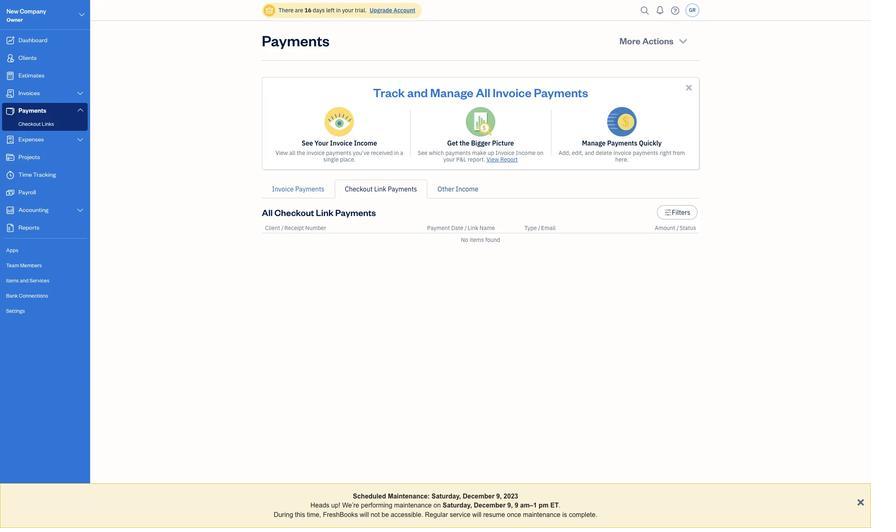 Task type: describe. For each thing, give the bounding box(es) containing it.
project image
[[5, 153, 15, 162]]

other
[[438, 185, 455, 193]]

time,
[[307, 511, 321, 518]]

projects
[[18, 153, 40, 161]]

connections
[[19, 292, 48, 299]]

on inside see which payments make up invoice income on your p&l report.
[[538, 149, 544, 157]]

pm
[[539, 502, 549, 509]]

other income link
[[428, 180, 489, 199]]

in inside see your invoice income view all the invoice payments you've received in a single place.
[[395, 149, 399, 157]]

members
[[20, 262, 42, 269]]

estimates
[[18, 71, 44, 79]]

income inside see your invoice income view all the invoice payments you've received in a single place.
[[354, 139, 377, 147]]

receipt
[[285, 224, 304, 232]]

all
[[290, 149, 296, 157]]

right
[[660, 149, 672, 157]]

other income
[[438, 185, 479, 193]]

client / receipt number
[[265, 224, 327, 232]]

manage inside manage payments quickly add, edit, and delete invoice payments right from here.
[[583, 139, 606, 147]]

invoice payments
[[272, 185, 325, 193]]

1 horizontal spatial the
[[460, 139, 470, 147]]

links
[[42, 121, 54, 127]]

bank connections
[[6, 292, 48, 299]]

team members
[[6, 262, 42, 269]]

apps
[[6, 247, 18, 253]]

payment date button
[[428, 224, 464, 232]]

time tracking link
[[2, 167, 88, 184]]

invoice inside see your invoice income view all the invoice payments you've received in a single place.
[[330, 139, 353, 147]]

you've
[[353, 149, 370, 157]]

during
[[274, 511, 293, 518]]

×
[[858, 494, 865, 509]]

apps link
[[2, 243, 88, 258]]

up
[[488, 149, 495, 157]]

client
[[265, 224, 280, 232]]

freshbooks
[[323, 511, 358, 518]]

bank connections link
[[2, 289, 88, 303]]

new
[[7, 7, 19, 15]]

be
[[382, 511, 389, 518]]

dashboard image
[[5, 37, 15, 45]]

chevron large down image for expenses
[[77, 137, 84, 143]]

0 horizontal spatial manage
[[431, 84, 474, 100]]

0 vertical spatial saturday,
[[432, 493, 461, 500]]

there are 16 days left in your trial. upgrade account
[[279, 7, 416, 14]]

reports link
[[2, 220, 88, 237]]

items
[[6, 277, 19, 284]]

amount
[[655, 224, 676, 232]]

items and services link
[[2, 274, 88, 288]]

owner
[[7, 16, 23, 23]]

1 horizontal spatial view
[[487, 156, 500, 163]]

complete.
[[569, 511, 598, 518]]

accounting
[[18, 206, 49, 214]]

picture
[[493, 139, 515, 147]]

payments inside manage payments quickly add, edit, and delete invoice payments right from here.
[[608, 139, 638, 147]]

chevrondown image
[[678, 35, 689, 46]]

crown image
[[265, 6, 274, 15]]

manage payments quickly image
[[608, 107, 637, 137]]

expenses
[[18, 135, 44, 143]]

settings image
[[665, 208, 673, 217]]

view inside see your invoice income view all the invoice payments you've received in a single place.
[[276, 149, 288, 157]]

checkout for checkout link payments
[[345, 185, 373, 193]]

invoice image
[[5, 89, 15, 98]]

1 horizontal spatial 9,
[[508, 502, 513, 509]]

regular
[[425, 511, 448, 518]]

here.
[[616, 156, 629, 163]]

left
[[326, 7, 335, 14]]

1 horizontal spatial link
[[375, 185, 387, 193]]

payroll
[[18, 188, 36, 196]]

upgrade account link
[[368, 7, 416, 14]]

payments inside see which payments make up invoice income on your p&l report.
[[446, 149, 471, 157]]

edit,
[[572, 149, 584, 157]]

new company owner
[[7, 7, 46, 23]]

which
[[429, 149, 444, 157]]

freshbooks image
[[39, 515, 52, 525]]

trial.
[[355, 7, 367, 14]]

clients
[[18, 54, 37, 62]]

dashboard
[[18, 36, 47, 44]]

not
[[371, 511, 380, 518]]

place.
[[340, 156, 356, 163]]

is
[[563, 511, 568, 518]]

16
[[305, 7, 312, 14]]

bank
[[6, 292, 18, 299]]

bigger
[[472, 139, 491, 147]]

and inside manage payments quickly add, edit, and delete invoice payments right from here.
[[585, 149, 595, 157]]

payments inside invoice payments link
[[296, 185, 325, 193]]

view report
[[487, 156, 518, 163]]

see for your
[[302, 139, 313, 147]]

invoice for payments
[[614, 149, 632, 157]]

date
[[452, 224, 464, 232]]

checkout links
[[18, 121, 54, 127]]

payments link
[[2, 103, 88, 119]]

quickly
[[640, 139, 662, 147]]

1 vertical spatial december
[[474, 502, 506, 509]]

/ for type
[[539, 224, 541, 232]]

found
[[486, 236, 501, 244]]

report.
[[468, 156, 486, 163]]

0 horizontal spatial 9,
[[497, 493, 502, 500]]

1 horizontal spatial checkout
[[275, 207, 314, 218]]

money image
[[5, 189, 15, 197]]

no items found
[[461, 236, 501, 244]]

payment image
[[5, 107, 15, 115]]

scheduled
[[353, 493, 386, 500]]

see your invoice income image
[[325, 107, 354, 137]]

we're
[[343, 502, 360, 509]]

report
[[501, 156, 518, 163]]

invoice inside see which payments make up invoice income on your p&l report.
[[496, 149, 515, 157]]

close image
[[685, 83, 694, 92]]

payments for add,
[[633, 149, 659, 157]]

gr
[[690, 7, 697, 13]]

client image
[[5, 54, 15, 62]]

2023
[[504, 493, 519, 500]]

this
[[295, 511, 305, 518]]

heads
[[311, 502, 330, 509]]

expense image
[[5, 136, 15, 144]]

0 vertical spatial december
[[463, 493, 495, 500]]

1 vertical spatial all
[[262, 207, 273, 218]]

name
[[480, 224, 495, 232]]

payment date / link name
[[428, 224, 495, 232]]

items
[[470, 236, 484, 244]]



Task type: locate. For each thing, give the bounding box(es) containing it.
expenses link
[[2, 132, 88, 148]]

account
[[394, 7, 416, 14]]

2 vertical spatial income
[[456, 185, 479, 193]]

0 horizontal spatial maintenance
[[395, 502, 432, 509]]

3 / from the left
[[539, 224, 541, 232]]

income
[[354, 139, 377, 147], [516, 149, 536, 157], [456, 185, 479, 193]]

and
[[408, 84, 428, 100], [585, 149, 595, 157], [20, 277, 29, 284]]

invoice right delete
[[614, 149, 632, 157]]

email
[[542, 224, 556, 232]]

chevron large down image inside expenses link
[[77, 137, 84, 143]]

on inside scheduled maintenance: saturday, december 9, 2023 heads up! we're performing maintenance on saturday, december 9, 9 am–1 pm et . during this time, freshbooks will not be accessible. regular service will resume once maintenance is complete.
[[434, 502, 441, 509]]

and right edit,
[[585, 149, 595, 157]]

invoices link
[[2, 85, 88, 102]]

saturday, up regular
[[432, 493, 461, 500]]

1 vertical spatial manage
[[583, 139, 606, 147]]

income inside see which payments make up invoice income on your p&l report.
[[516, 149, 536, 157]]

payments down "get"
[[446, 149, 471, 157]]

1 vertical spatial 9,
[[508, 502, 513, 509]]

time
[[18, 171, 32, 178]]

see left your
[[302, 139, 313, 147]]

items and services
[[6, 277, 49, 284]]

filters
[[673, 208, 691, 217]]

the right all
[[297, 149, 306, 157]]

team
[[6, 262, 19, 269]]

2 vertical spatial and
[[20, 277, 29, 284]]

0 horizontal spatial view
[[276, 149, 288, 157]]

and inside main element
[[20, 277, 29, 284]]

status
[[680, 224, 697, 232]]

1 horizontal spatial and
[[408, 84, 428, 100]]

track and manage all invoice payments
[[373, 84, 589, 100]]

checkout up expenses
[[18, 121, 41, 127]]

9, left the 9
[[508, 502, 513, 509]]

0 vertical spatial your
[[342, 7, 354, 14]]

team members link
[[2, 258, 88, 273]]

1 vertical spatial the
[[297, 149, 306, 157]]

link up number
[[316, 207, 334, 218]]

resume
[[484, 511, 506, 518]]

days
[[313, 7, 325, 14]]

maintenance down maintenance:
[[395, 502, 432, 509]]

checkout up receipt
[[275, 207, 314, 218]]

3 payments from the left
[[633, 149, 659, 157]]

are
[[295, 7, 303, 14]]

link up items on the top
[[468, 224, 479, 232]]

0 vertical spatial chevron large down image
[[78, 10, 86, 20]]

your inside see which payments make up invoice income on your p&l report.
[[444, 156, 455, 163]]

all up get the bigger picture
[[476, 84, 491, 100]]

estimates link
[[2, 68, 88, 84]]

invoice inside see your invoice income view all the invoice payments you've received in a single place.
[[307, 149, 325, 157]]

view left all
[[276, 149, 288, 157]]

1 horizontal spatial will
[[473, 511, 482, 518]]

/ left status
[[677, 224, 680, 232]]

chevron large down image inside payments link
[[77, 107, 84, 113]]

and for services
[[20, 277, 29, 284]]

/ right type
[[539, 224, 541, 232]]

gr button
[[686, 3, 700, 17]]

report image
[[5, 224, 15, 232]]

invoice down your
[[307, 149, 325, 157]]

0 horizontal spatial will
[[360, 511, 369, 518]]

payments inside payments link
[[18, 107, 46, 114]]

0 horizontal spatial in
[[336, 7, 341, 14]]

1 invoice from the left
[[307, 149, 325, 157]]

1 horizontal spatial invoice
[[614, 149, 632, 157]]

3 chevron large down image from the top
[[77, 137, 84, 143]]

will left not at bottom
[[360, 511, 369, 518]]

estimate image
[[5, 72, 15, 80]]

payments inside see your invoice income view all the invoice payments you've received in a single place.
[[326, 149, 352, 157]]

income right 'up'
[[516, 149, 536, 157]]

1 payments from the left
[[326, 149, 352, 157]]

see inside see your invoice income view all the invoice payments you've received in a single place.
[[302, 139, 313, 147]]

services
[[30, 277, 49, 284]]

× button
[[858, 494, 865, 509]]

dashboard link
[[2, 32, 88, 49]]

2 chevron large down image from the top
[[77, 107, 84, 113]]

checkout link payments link
[[335, 180, 428, 199]]

the inside see your invoice income view all the invoice payments you've received in a single place.
[[297, 149, 306, 157]]

see which payments make up invoice income on your p&l report.
[[418, 149, 544, 163]]

0 vertical spatial chevron large down image
[[77, 90, 84, 97]]

2 vertical spatial chevron large down image
[[77, 137, 84, 143]]

0 vertical spatial manage
[[431, 84, 474, 100]]

type
[[525, 224, 537, 232]]

main element
[[0, 0, 111, 528]]

1 vertical spatial chevron large down image
[[77, 107, 84, 113]]

see inside see which payments make up invoice income on your p&l report.
[[418, 149, 428, 157]]

single
[[324, 156, 339, 163]]

/ for client
[[282, 224, 284, 232]]

a
[[401, 149, 404, 157]]

1 vertical spatial link
[[316, 207, 334, 218]]

amount button
[[655, 224, 676, 232]]

and for manage
[[408, 84, 428, 100]]

0 horizontal spatial payments
[[326, 149, 352, 157]]

see your invoice income view all the invoice payments you've received in a single place.
[[276, 139, 404, 163]]

search image
[[639, 4, 652, 17]]

saturday, up the service at the bottom of the page
[[443, 502, 473, 509]]

the right "get"
[[460, 139, 470, 147]]

maintenance:
[[388, 493, 430, 500]]

2 horizontal spatial payments
[[633, 149, 659, 157]]

1 horizontal spatial manage
[[583, 139, 606, 147]]

1 chevron large down image from the top
[[77, 90, 84, 97]]

2 horizontal spatial income
[[516, 149, 536, 157]]

invoice inside manage payments quickly add, edit, and delete invoice payments right from here.
[[614, 149, 632, 157]]

1 horizontal spatial in
[[395, 149, 399, 157]]

0 vertical spatial and
[[408, 84, 428, 100]]

more actions button
[[613, 31, 697, 50]]

settings
[[6, 308, 25, 314]]

from
[[674, 149, 686, 157]]

1 vertical spatial see
[[418, 149, 428, 157]]

0 horizontal spatial see
[[302, 139, 313, 147]]

chevron large down image for invoices
[[77, 90, 84, 97]]

link down the received on the left top of the page
[[375, 185, 387, 193]]

0 horizontal spatial your
[[342, 7, 354, 14]]

in right the left at the top
[[336, 7, 341, 14]]

1 horizontal spatial income
[[456, 185, 479, 193]]

maintenance
[[395, 502, 432, 509], [523, 511, 561, 518]]

1 vertical spatial maintenance
[[523, 511, 561, 518]]

payments down your
[[326, 149, 352, 157]]

your left trial.
[[342, 7, 354, 14]]

in left a on the left top of the page
[[395, 149, 399, 157]]

invoices
[[18, 89, 40, 97]]

scheduled maintenance: saturday, december 9, 2023 heads up! we're performing maintenance on saturday, december 9, 9 am–1 pm et . during this time, freshbooks will not be accessible. regular service will resume once maintenance is complete.
[[274, 493, 598, 518]]

company
[[20, 7, 46, 15]]

1 horizontal spatial your
[[444, 156, 455, 163]]

0 horizontal spatial and
[[20, 277, 29, 284]]

payments down quickly
[[633, 149, 659, 157]]

0 vertical spatial checkout
[[18, 121, 41, 127]]

manage payments quickly add, edit, and delete invoice payments right from here.
[[559, 139, 686, 163]]

projects link
[[2, 149, 88, 166]]

payments
[[262, 31, 330, 50], [534, 84, 589, 100], [18, 107, 46, 114], [608, 139, 638, 147], [296, 185, 325, 193], [388, 185, 417, 193], [336, 207, 376, 218]]

invoice payments link
[[262, 180, 335, 199]]

settings link
[[2, 304, 88, 318]]

/ right date
[[465, 224, 467, 232]]

0 horizontal spatial the
[[297, 149, 306, 157]]

checkout
[[18, 121, 41, 127], [345, 185, 373, 193], [275, 207, 314, 218]]

checkout inside main element
[[18, 121, 41, 127]]

maintenance down the pm
[[523, 511, 561, 518]]

0 vertical spatial income
[[354, 139, 377, 147]]

will
[[360, 511, 369, 518], [473, 511, 482, 518]]

saturday,
[[432, 493, 461, 500], [443, 502, 473, 509]]

/
[[282, 224, 284, 232], [465, 224, 467, 232], [539, 224, 541, 232], [677, 224, 680, 232]]

chevron large down image down checkout links link
[[77, 137, 84, 143]]

timer image
[[5, 171, 15, 179]]

2 horizontal spatial checkout
[[345, 185, 373, 193]]

see for which
[[418, 149, 428, 157]]

× dialog
[[0, 484, 872, 528]]

tracking
[[33, 171, 56, 178]]

payroll link
[[2, 185, 88, 201]]

on left add,
[[538, 149, 544, 157]]

0 horizontal spatial all
[[262, 207, 273, 218]]

type / email
[[525, 224, 556, 232]]

december
[[463, 493, 495, 500], [474, 502, 506, 509]]

1 vertical spatial your
[[444, 156, 455, 163]]

and right items
[[20, 277, 29, 284]]

income right other
[[456, 185, 479, 193]]

all up client
[[262, 207, 273, 218]]

2 vertical spatial checkout
[[275, 207, 314, 218]]

chevron large down image up checkout links link
[[77, 107, 84, 113]]

payments inside manage payments quickly add, edit, and delete invoice payments right from here.
[[633, 149, 659, 157]]

your left the p&l
[[444, 156, 455, 163]]

0 vertical spatial see
[[302, 139, 313, 147]]

on
[[538, 149, 544, 157], [434, 502, 441, 509]]

checkout links link
[[4, 119, 86, 129]]

0 horizontal spatial income
[[354, 139, 377, 147]]

chart image
[[5, 206, 15, 215]]

1 horizontal spatial see
[[418, 149, 428, 157]]

more actions
[[620, 35, 674, 46]]

view
[[276, 149, 288, 157], [487, 156, 500, 163]]

checkout down place.
[[345, 185, 373, 193]]

9, left 2023
[[497, 493, 502, 500]]

1 horizontal spatial on
[[538, 149, 544, 157]]

2 will from the left
[[473, 511, 482, 518]]

1 horizontal spatial all
[[476, 84, 491, 100]]

amount / status
[[655, 224, 697, 232]]

0 vertical spatial on
[[538, 149, 544, 157]]

0 vertical spatial the
[[460, 139, 470, 147]]

checkout link payments
[[345, 185, 417, 193]]

actions
[[643, 35, 674, 46]]

the
[[460, 139, 470, 147], [297, 149, 306, 157]]

income up "you've"
[[354, 139, 377, 147]]

et
[[551, 502, 559, 509]]

.
[[559, 502, 561, 509]]

on up regular
[[434, 502, 441, 509]]

2 payments from the left
[[446, 149, 471, 157]]

see left which
[[418, 149, 428, 157]]

there
[[279, 7, 294, 14]]

and right track
[[408, 84, 428, 100]]

/ right client
[[282, 224, 284, 232]]

make
[[473, 149, 487, 157]]

0 horizontal spatial link
[[316, 207, 334, 218]]

chevron large down image for payments
[[77, 107, 84, 113]]

0 horizontal spatial invoice
[[307, 149, 325, 157]]

view right make
[[487, 156, 500, 163]]

payments for income
[[326, 149, 352, 157]]

track
[[373, 84, 405, 100]]

chevron large down image
[[78, 10, 86, 20], [77, 207, 84, 214]]

0 horizontal spatial checkout
[[18, 121, 41, 127]]

0 vertical spatial in
[[336, 7, 341, 14]]

0 vertical spatial all
[[476, 84, 491, 100]]

2 invoice from the left
[[614, 149, 632, 157]]

0 vertical spatial 9,
[[497, 493, 502, 500]]

more
[[620, 35, 641, 46]]

1 vertical spatial in
[[395, 149, 399, 157]]

no
[[461, 236, 469, 244]]

payments inside checkout link payments link
[[388, 185, 417, 193]]

4 / from the left
[[677, 224, 680, 232]]

1 / from the left
[[282, 224, 284, 232]]

1 vertical spatial checkout
[[345, 185, 373, 193]]

/ for amount
[[677, 224, 680, 232]]

0 vertical spatial link
[[375, 185, 387, 193]]

1 vertical spatial and
[[585, 149, 595, 157]]

1 vertical spatial saturday,
[[443, 502, 473, 509]]

1 horizontal spatial maintenance
[[523, 511, 561, 518]]

2 horizontal spatial link
[[468, 224, 479, 232]]

1 vertical spatial chevron large down image
[[77, 207, 84, 214]]

0 horizontal spatial on
[[434, 502, 441, 509]]

1 horizontal spatial payments
[[446, 149, 471, 157]]

2 vertical spatial link
[[468, 224, 479, 232]]

time tracking
[[18, 171, 56, 178]]

chevron large down image inside "accounting" link
[[77, 207, 84, 214]]

get the bigger picture image
[[466, 107, 496, 137]]

filters button
[[658, 205, 698, 220]]

see
[[302, 139, 313, 147], [418, 149, 428, 157]]

1 vertical spatial income
[[516, 149, 536, 157]]

invoice for your
[[307, 149, 325, 157]]

will right the service at the bottom of the page
[[473, 511, 482, 518]]

0 vertical spatial maintenance
[[395, 502, 432, 509]]

all checkout link payments
[[262, 207, 376, 218]]

checkout for checkout links
[[18, 121, 41, 127]]

invoice
[[493, 84, 532, 100], [330, 139, 353, 147], [496, 149, 515, 157], [272, 185, 294, 193]]

1 will from the left
[[360, 511, 369, 518]]

2 / from the left
[[465, 224, 467, 232]]

2 horizontal spatial and
[[585, 149, 595, 157]]

chevron large down image
[[77, 90, 84, 97], [77, 107, 84, 113], [77, 137, 84, 143]]

1 vertical spatial on
[[434, 502, 441, 509]]

accessible.
[[391, 511, 424, 518]]

go to help image
[[669, 4, 682, 17]]

chevron large down image up payments link
[[77, 90, 84, 97]]

notifications image
[[654, 2, 667, 18]]



Task type: vqa. For each thing, say whether or not it's contained in the screenshot.
"Income" to the middle
yes



